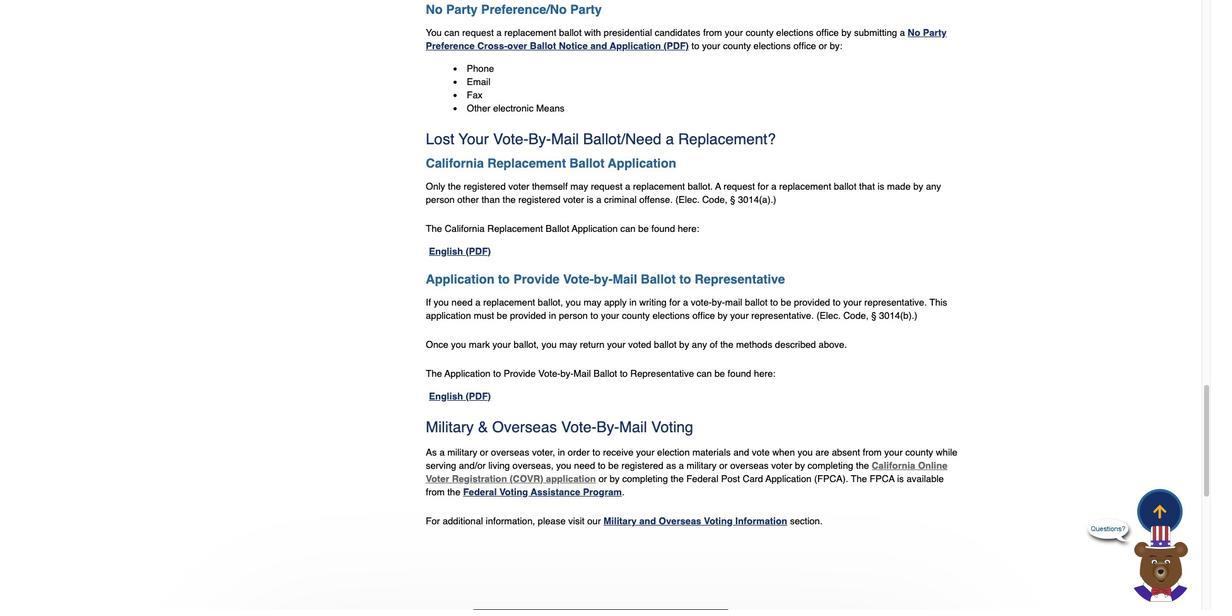 Task type: describe. For each thing, give the bounding box(es) containing it.
1 horizontal spatial party
[[570, 2, 602, 17]]

preference
[[426, 40, 475, 51]]

0 vertical spatial provide
[[513, 272, 560, 287]]

to your county elections office or by:
[[689, 40, 842, 51]]

phone email fax other electronic means
[[467, 63, 565, 113]]

described
[[775, 339, 816, 350]]

by inside the or by completing the federal post card application (fpca). the fpca is available from the
[[610, 474, 620, 484]]

mail up california replacement ballot application in the top of the page
[[551, 130, 579, 148]]

information
[[735, 516, 787, 527]]

a up 3014(a).)
[[771, 181, 777, 192]]

electronic
[[493, 103, 534, 113]]

or left by:
[[819, 40, 827, 51]]

the right only
[[448, 181, 461, 192]]

1 english (pdf) from the top
[[429, 246, 491, 257]]

3014(b).)
[[879, 310, 918, 321]]

if you need a replacement ballot, you may apply in writing for a vote-by-mail ballot to be provided to your representative. this application must be provided in person to your county elections office by your representative. (elec. code, § 3014(b).)
[[426, 297, 947, 321]]

mail
[[725, 297, 742, 308]]

0 vertical spatial overseas
[[492, 419, 557, 436]]

any inside only the registered voter themself may request a replacement ballot. a request for a replacement ballot that is made by any person other than the registered voter is a criminal offense. (elec. code, § 3014(a).)
[[926, 181, 941, 192]]

ballot.
[[688, 181, 713, 192]]

0 vertical spatial elections
[[776, 27, 814, 38]]

click me to chat with sam image
[[1126, 525, 1195, 602]]

are
[[816, 447, 829, 458]]

lost your vote-by-mail ballot/need a replacement?
[[426, 130, 776, 148]]

online
[[918, 460, 948, 471]]

the inside as a military or overseas voter, in order to receive your election materials and vote when you are absent from your county while serving and/or living overseas, you need to be registered as a military or overseas voter by completing the
[[856, 460, 869, 471]]

ballot inside only the registered voter themself may request a replacement ballot. a request for a replacement ballot that is made by any person other than the registered voter is a criminal offense. (elec. code, § 3014(a).)
[[834, 181, 857, 192]]

replacement up over
[[504, 27, 556, 38]]

only
[[426, 181, 445, 192]]

application inside no party preference cross-over ballot notice and application (pdf)
[[610, 40, 661, 51]]

you left return
[[542, 339, 557, 350]]

a right 'as'
[[679, 460, 684, 471]]

the right than
[[503, 194, 516, 205]]

you right if
[[434, 297, 449, 308]]

0 horizontal spatial is
[[587, 194, 594, 205]]

cross-
[[477, 40, 507, 51]]

by- inside if you need a replacement ballot, you may apply in writing for a vote-by-mail ballot to be provided to your representative. this application must be provided in person to your county elections office by your representative. (elec. code, § 3014(b).)
[[712, 297, 725, 308]]

mail up apply
[[613, 272, 637, 287]]

0 horizontal spatial voting
[[499, 487, 528, 498]]

registration
[[452, 474, 507, 484]]

1 vertical spatial overseas
[[730, 460, 769, 471]]

2 vertical spatial (pdf)
[[466, 391, 491, 402]]

0 horizontal spatial by-
[[560, 368, 574, 379]]

ballot up notice
[[559, 27, 582, 38]]

order
[[568, 447, 590, 458]]

or by completing the federal post card application (fpca). the fpca is available from the
[[426, 474, 944, 498]]

person inside if you need a replacement ballot, you may apply in writing for a vote-by-mail ballot to be provided to your representative. this application must be provided in person to your county elections office by your representative. (elec. code, § 3014(b).)
[[559, 310, 588, 321]]

0 horizontal spatial military
[[426, 419, 474, 436]]

0 vertical spatial representative
[[695, 272, 785, 287]]

from inside the or by completing the federal post card application (fpca). the fpca is available from the
[[426, 487, 445, 498]]

0 vertical spatial office
[[816, 27, 839, 38]]

your down apply
[[601, 310, 619, 321]]

and/or
[[459, 460, 486, 471]]

party for preference
[[923, 27, 947, 38]]

federal voting assistance program link
[[463, 487, 622, 498]]

other
[[457, 194, 479, 205]]

additional
[[443, 516, 483, 527]]

means
[[536, 103, 565, 113]]

1 horizontal spatial military
[[687, 460, 717, 471]]

0 horizontal spatial military
[[447, 447, 477, 458]]

application to provide vote-by-mail ballot to representative
[[426, 272, 785, 287]]

0 horizontal spatial found
[[651, 223, 675, 234]]

ballot up the writing
[[641, 272, 676, 287]]

2 replacement from the top
[[487, 223, 543, 234]]

your right receive
[[636, 447, 655, 458]]

other
[[467, 103, 490, 113]]

0 vertical spatial in
[[629, 297, 637, 308]]

a left vote-
[[683, 297, 688, 308]]

(elec. inside if you need a replacement ballot, you may apply in writing for a vote-by-mail ballot to be provided to your representative. this application must be provided in person to your county elections office by your representative. (elec. code, § 3014(b).)
[[817, 310, 841, 321]]

.
[[622, 487, 625, 498]]

overseas,
[[513, 460, 554, 471]]

the california replacement ballot application can be found here:
[[426, 223, 699, 234]]

voted
[[628, 339, 651, 350]]

0 vertical spatial by-
[[594, 272, 613, 287]]

no for no party preference/no party
[[426, 2, 443, 17]]

and for overseas
[[639, 516, 656, 527]]

over
[[507, 40, 527, 51]]

criminal
[[604, 194, 637, 205]]

as a military or overseas voter, in order to receive your election materials and vote when you are absent from your county while serving and/or living overseas, you need to be registered as a military or overseas voter by completing the
[[426, 447, 958, 471]]

1 english from the top
[[429, 246, 463, 257]]

by up by:
[[842, 27, 852, 38]]

you down order
[[556, 460, 572, 471]]

0 vertical spatial voter
[[508, 181, 529, 192]]

vote- down the electronic
[[493, 130, 529, 148]]

be up described
[[781, 297, 791, 308]]

only the registered voter themself may request a replacement ballot. a request for a replacement ballot that is made by any person other than the registered voter is a criminal offense. (elec. code, § 3014(a).)
[[426, 181, 941, 205]]

registered inside as a military or overseas voter, in order to receive your election materials and vote when you are absent from your county while serving and/or living overseas, you need to be registered as a military or overseas voter by completing the
[[621, 460, 664, 471]]

your left voted
[[607, 339, 626, 350]]

program
[[583, 487, 622, 498]]

vote- up order
[[561, 419, 597, 436]]

and for application
[[590, 40, 607, 51]]

1 vertical spatial provided
[[510, 310, 546, 321]]

no party preference cross-over ballot notice and application (pdf) link
[[426, 27, 947, 51]]

once
[[426, 339, 448, 350]]

replacement up offense.
[[633, 181, 685, 192]]

0 horizontal spatial request
[[462, 27, 494, 38]]

submitting
[[854, 27, 897, 38]]

our
[[587, 516, 601, 527]]

mail up receive
[[619, 419, 647, 436]]

the inside the or by completing the federal post card application (fpca). the fpca is available from the
[[851, 474, 867, 484]]

0 vertical spatial can
[[444, 27, 460, 38]]

a right ballot/need
[[666, 130, 674, 148]]

county inside if you need a replacement ballot, you may apply in writing for a vote-by-mail ballot to be provided to your representative. this application must be provided in person to your county elections office by your representative. (elec. code, § 3014(b).)
[[622, 310, 650, 321]]

ballot down return
[[594, 368, 617, 379]]

as
[[666, 460, 676, 471]]

living
[[488, 460, 510, 471]]

above.
[[819, 339, 847, 350]]

that
[[859, 181, 875, 192]]

1 horizontal spatial voting
[[651, 419, 693, 436]]

0 horizontal spatial any
[[692, 339, 707, 350]]

vote
[[752, 447, 770, 458]]

your
[[458, 130, 489, 148]]

0 vertical spatial by-
[[529, 130, 551, 148]]

a
[[715, 181, 721, 192]]

fpca
[[870, 474, 895, 484]]

section.
[[790, 516, 823, 527]]

assistance
[[531, 487, 580, 498]]

ballot, inside if you need a replacement ballot, you may apply in writing for a vote-by-mail ballot to be provided to your representative. this application must be provided in person to your county elections office by your representative. (elec. code, § 3014(b).)
[[538, 297, 563, 308]]

when
[[772, 447, 795, 458]]

be down of
[[715, 368, 725, 379]]

or up and/or
[[480, 447, 488, 458]]

completing inside as a military or overseas voter, in order to receive your election materials and vote when you are absent from your county while serving and/or living overseas, you need to be registered as a military or overseas voter by completing the
[[808, 460, 853, 471]]

card
[[743, 474, 763, 484]]

receive
[[603, 447, 634, 458]]

return
[[580, 339, 605, 350]]

california online voter registration (covr) application link
[[426, 460, 948, 484]]

1 vertical spatial overseas
[[659, 516, 701, 527]]

no party preference cross-over ballot notice and application (pdf)
[[426, 27, 947, 51]]

presidential
[[604, 27, 652, 38]]

1 horizontal spatial here:
[[754, 368, 776, 379]]

application down mark
[[444, 368, 491, 379]]

phone
[[467, 63, 494, 74]]

ballot down lost your vote-by-mail ballot/need a replacement?
[[570, 156, 605, 171]]

1 horizontal spatial military
[[604, 516, 637, 527]]

absent
[[832, 447, 860, 458]]

need inside as a military or overseas voter, in order to receive your election materials and vote when you are absent from your county while serving and/or living overseas, you need to be registered as a military or overseas voter by completing the
[[574, 460, 595, 471]]

you left mark
[[451, 339, 466, 350]]

as
[[426, 447, 437, 458]]

writing
[[639, 297, 667, 308]]

1 vertical spatial office
[[794, 40, 816, 51]]

ballot right voted
[[654, 339, 677, 350]]

1 vertical spatial provide
[[504, 368, 536, 379]]

once you mark your ballot, you may return your voted ballot by any of the methods described above.
[[426, 339, 847, 350]]

fax
[[467, 89, 483, 100]]

no party preference/no party
[[426, 2, 602, 17]]

replacement?
[[678, 130, 776, 148]]

your down you can request a replacement ballot with presidential candidates from your county elections office by submitting a
[[702, 40, 720, 51]]

military and overseas voting information link
[[604, 516, 787, 527]]

the down 'as'
[[671, 474, 684, 484]]

0 horizontal spatial federal
[[463, 487, 497, 498]]

email
[[467, 76, 490, 87]]

available
[[907, 474, 944, 484]]

your up above.
[[843, 297, 862, 308]]

a up must
[[475, 297, 481, 308]]

be right must
[[497, 310, 507, 321]]

2 vertical spatial voting
[[704, 516, 733, 527]]

the application to provide vote-by-mail ballot to representative can be found here:
[[426, 368, 776, 379]]

the right of
[[720, 339, 733, 350]]

replacement left 'that'
[[779, 181, 831, 192]]



Task type: locate. For each thing, give the bounding box(es) containing it.
california for california replacement ballot application
[[426, 156, 484, 171]]

election
[[657, 447, 690, 458]]

registered
[[464, 181, 506, 192], [518, 194, 560, 205], [621, 460, 664, 471]]

vote-
[[691, 297, 712, 308]]

2 horizontal spatial can
[[697, 368, 712, 379]]

1 vertical spatial person
[[559, 310, 588, 321]]

vote- up the military & overseas vote-by-mail voting
[[538, 368, 560, 379]]

application inside the california online voter registration (covr) application
[[546, 474, 596, 484]]

2 horizontal spatial voter
[[771, 460, 792, 471]]

1 horizontal spatial registered
[[518, 194, 560, 205]]

application inside if you need a replacement ballot, you may apply in writing for a vote-by-mail ballot to be provided to your representative. this application must be provided in person to your county elections office by your representative. (elec. code, § 3014(b).)
[[426, 310, 471, 321]]

0 horizontal spatial no
[[426, 2, 443, 17]]

be down receive
[[608, 460, 619, 471]]

offense.
[[639, 194, 673, 205]]

post
[[721, 474, 740, 484]]

by-
[[594, 272, 613, 287], [712, 297, 725, 308], [560, 368, 574, 379]]

by left of
[[679, 339, 689, 350]]

2 english from the top
[[429, 391, 463, 402]]

replacement inside if you need a replacement ballot, you may apply in writing for a vote-by-mail ballot to be provided to your representative. this application must be provided in person to your county elections office by your representative. (elec. code, § 3014(b).)
[[483, 297, 535, 308]]

while
[[936, 447, 958, 458]]

ballot inside no party preference cross-over ballot notice and application (pdf)
[[530, 40, 556, 51]]

replacement down than
[[487, 223, 543, 234]]

request up criminal
[[591, 181, 623, 192]]

0 horizontal spatial here:
[[678, 223, 699, 234]]

(elec.
[[675, 194, 700, 205], [817, 310, 841, 321]]

§ left 3014(a).)
[[730, 194, 735, 205]]

your up to your county elections office or by:
[[725, 27, 743, 38]]

this
[[930, 297, 947, 308]]

1 horizontal spatial application
[[546, 474, 596, 484]]

0 horizontal spatial overseas
[[492, 419, 557, 436]]

registered down receive
[[621, 460, 664, 471]]

the down only
[[426, 223, 442, 234]]

representative. up 3014(b).)
[[864, 297, 927, 308]]

1 horizontal spatial can
[[620, 223, 636, 234]]

2 vertical spatial by-
[[560, 368, 574, 379]]

1 horizontal spatial person
[[559, 310, 588, 321]]

1 vertical spatial here:
[[754, 368, 776, 379]]

visit
[[568, 516, 585, 527]]

a right submitting
[[900, 27, 905, 38]]

you
[[434, 297, 449, 308], [566, 297, 581, 308], [451, 339, 466, 350], [542, 339, 557, 350], [798, 447, 813, 458], [556, 460, 572, 471]]

office inside if you need a replacement ballot, you may apply in writing for a vote-by-mail ballot to be provided to your representative. this application must be provided in person to your county elections office by your representative. (elec. code, § 3014(b).)
[[692, 310, 715, 321]]

code, inside if you need a replacement ballot, you may apply in writing for a vote-by-mail ballot to be provided to your representative. this application must be provided in person to your county elections office by your representative. (elec. code, § 3014(b).)
[[843, 310, 869, 321]]

replacement
[[487, 156, 566, 171], [487, 223, 543, 234]]

1 vertical spatial in
[[549, 310, 556, 321]]

2 horizontal spatial in
[[629, 297, 637, 308]]

1 vertical spatial representative
[[630, 368, 694, 379]]

(pdf) inside no party preference cross-over ballot notice and application (pdf)
[[664, 40, 689, 51]]

0 horizontal spatial representative.
[[751, 310, 814, 321]]

voter inside as a military or overseas voter, in order to receive your election materials and vote when you are absent from your county while serving and/or living overseas, you need to be registered as a military or overseas voter by completing the
[[771, 460, 792, 471]]

0 horizontal spatial in
[[549, 310, 556, 321]]

english (pdf) down other
[[429, 246, 491, 257]]

for inside only the registered voter themself may request a replacement ballot. a request for a replacement ballot that is made by any person other than the registered voter is a criminal offense. (elec. code, § 3014(a).)
[[758, 181, 769, 192]]

1 horizontal spatial overseas
[[659, 516, 701, 527]]

1 vertical spatial (elec.
[[817, 310, 841, 321]]

application up if
[[426, 272, 495, 287]]

replacement
[[504, 27, 556, 38], [633, 181, 685, 192], [779, 181, 831, 192], [483, 297, 535, 308]]

can down of
[[697, 368, 712, 379]]

military
[[447, 447, 477, 458], [687, 460, 717, 471]]

office left by:
[[794, 40, 816, 51]]

candidates
[[655, 27, 701, 38]]

made
[[887, 181, 911, 192]]

any
[[926, 181, 941, 192], [692, 339, 707, 350]]

please
[[538, 516, 566, 527]]

mail
[[551, 130, 579, 148], [613, 272, 637, 287], [574, 368, 591, 379], [619, 419, 647, 436]]

code, down the a
[[702, 194, 728, 205]]

0 vertical spatial here:
[[678, 223, 699, 234]]

the down absent
[[856, 460, 869, 471]]

overseas down the or by completing the federal post card application (fpca). the fpca is available from the
[[659, 516, 701, 527]]

california for california online voter registration (covr) application
[[872, 460, 915, 471]]

§ inside if you need a replacement ballot, you may apply in writing for a vote-by-mail ballot to be provided to your representative. this application must be provided in person to your county elections office by your representative. (elec. code, § 3014(b).)
[[871, 310, 877, 321]]

0 vertical spatial registered
[[464, 181, 506, 192]]

is inside the or by completing the federal post card application (fpca). the fpca is available from the
[[897, 474, 904, 484]]

provided up described
[[794, 297, 830, 308]]

1 vertical spatial california
[[445, 223, 485, 234]]

ballot right over
[[530, 40, 556, 51]]

0 vertical spatial (pdf)
[[664, 40, 689, 51]]

2 vertical spatial is
[[897, 474, 904, 484]]

is right fpca
[[897, 474, 904, 484]]

1 horizontal spatial completing
[[808, 460, 853, 471]]

overseas up card
[[730, 460, 769, 471]]

your up fpca
[[884, 447, 903, 458]]

or up post
[[719, 460, 728, 471]]

you down application to provide vote-by-mail ballot to representative
[[566, 297, 581, 308]]

voter down themself at the top of the page
[[563, 194, 584, 205]]

provided
[[794, 297, 830, 308], [510, 310, 546, 321]]

you left are
[[798, 447, 813, 458]]

of
[[710, 339, 718, 350]]

1 vertical spatial can
[[620, 223, 636, 234]]

§ inside only the registered voter themself may request a replacement ballot. a request for a replacement ballot that is made by any person other than the registered voter is a criminal offense. (elec. code, § 3014(a).)
[[730, 194, 735, 205]]

request
[[462, 27, 494, 38], [591, 181, 623, 192], [724, 181, 755, 192]]

the
[[448, 181, 461, 192], [503, 194, 516, 205], [720, 339, 733, 350], [856, 460, 869, 471], [671, 474, 684, 484], [447, 487, 461, 498]]

questions? ask me. image
[[1088, 513, 1129, 553]]

english (pdf)
[[429, 246, 491, 257], [429, 391, 491, 402]]

a up cross-
[[496, 27, 502, 38]]

voting down (covr)
[[499, 487, 528, 498]]

party up with
[[570, 2, 602, 17]]

materials
[[692, 447, 731, 458]]

ballot inside if you need a replacement ballot, you may apply in writing for a vote-by-mail ballot to be provided to your representative. this application must be provided in person to your county elections office by your representative. (elec. code, § 3014(b).)
[[745, 297, 768, 308]]

(fpca).
[[814, 474, 848, 484]]

code, inside only the registered voter themself may request a replacement ballot. a request for a replacement ballot that is made by any person other than the registered voter is a criminal offense. (elec. code, § 3014(a).)
[[702, 194, 728, 205]]

california down other
[[445, 223, 485, 234]]

lost
[[426, 130, 454, 148]]

voter left themself at the top of the page
[[508, 181, 529, 192]]

party right submitting
[[923, 27, 947, 38]]

0 vertical spatial need
[[452, 297, 473, 308]]

is right 'that'
[[878, 181, 884, 192]]

be down offense.
[[638, 223, 649, 234]]

elections inside if you need a replacement ballot, you may apply in writing for a vote-by-mail ballot to be provided to your representative. this application must be provided in person to your county elections office by your representative. (elec. code, § 3014(b).)
[[653, 310, 690, 321]]

1 vertical spatial from
[[863, 447, 882, 458]]

a up criminal
[[625, 181, 630, 192]]

2 english (pdf) from the top
[[429, 391, 491, 402]]

notice
[[559, 40, 588, 51]]

1 horizontal spatial request
[[591, 181, 623, 192]]

california
[[426, 156, 484, 171], [445, 223, 485, 234], [872, 460, 915, 471]]

1 vertical spatial registered
[[518, 194, 560, 205]]

themself
[[532, 181, 568, 192]]

may left apply
[[584, 297, 601, 308]]

military up as
[[426, 419, 474, 436]]

be inside as a military or overseas voter, in order to receive your election materials and vote when you are absent from your county while serving and/or living overseas, you need to be registered as a military or overseas voter by completing the
[[608, 460, 619, 471]]

&
[[478, 419, 488, 436]]

(elec. down ballot.
[[675, 194, 700, 205]]

representative.
[[864, 297, 927, 308], [751, 310, 814, 321]]

0 vertical spatial from
[[703, 27, 722, 38]]

1 vertical spatial ballot,
[[514, 339, 539, 350]]

0 vertical spatial federal
[[686, 474, 719, 484]]

2 horizontal spatial and
[[733, 447, 749, 458]]

1 vertical spatial by-
[[597, 419, 619, 436]]

and
[[590, 40, 607, 51], [733, 447, 749, 458], [639, 516, 656, 527]]

0 vertical spatial replacement
[[487, 156, 566, 171]]

no
[[426, 2, 443, 17], [908, 27, 920, 38]]

preference/no
[[481, 2, 567, 17]]

0 vertical spatial application
[[426, 310, 471, 321]]

(covr)
[[510, 474, 543, 484]]

0 horizontal spatial for
[[669, 297, 680, 308]]

3014(a).)
[[738, 194, 776, 205]]

may inside only the registered voter themself may request a replacement ballot. a request for a replacement ballot that is made by any person other than the registered voter is a criminal offense. (elec. code, § 3014(a).)
[[570, 181, 588, 192]]

office down vote-
[[692, 310, 715, 321]]

completing
[[808, 460, 853, 471], [622, 474, 668, 484]]

1 horizontal spatial found
[[728, 368, 751, 379]]

a right as
[[439, 447, 445, 458]]

you can request a replacement ballot with presidential candidates from your county elections office by submitting a
[[426, 27, 908, 38]]

no up you
[[426, 2, 443, 17]]

0 horizontal spatial voter
[[508, 181, 529, 192]]

need down order
[[574, 460, 595, 471]]

1 replacement from the top
[[487, 156, 566, 171]]

serving
[[426, 460, 456, 471]]

the down voter
[[447, 487, 461, 498]]

code,
[[702, 194, 728, 205], [843, 310, 869, 321]]

need inside if you need a replacement ballot, you may apply in writing for a vote-by-mail ballot to be provided to your representative. this application must be provided in person to your county elections office by your representative. (elec. code, § 3014(b).)
[[452, 297, 473, 308]]

in inside as a military or overseas voter, in order to receive your election materials and vote when you are absent from your county while serving and/or living overseas, you need to be registered as a military or overseas voter by completing the
[[558, 447, 565, 458]]

you
[[426, 27, 442, 38]]

application down if
[[426, 310, 471, 321]]

found down methods
[[728, 368, 751, 379]]

1 vertical spatial elections
[[754, 40, 791, 51]]

1 vertical spatial need
[[574, 460, 595, 471]]

found
[[651, 223, 675, 234], [728, 368, 751, 379]]

application down presidential
[[610, 40, 661, 51]]

0 horizontal spatial application
[[426, 310, 471, 321]]

1 horizontal spatial representative
[[695, 272, 785, 287]]

2 vertical spatial from
[[426, 487, 445, 498]]

for
[[758, 181, 769, 192], [669, 297, 680, 308]]

your right mark
[[493, 339, 511, 350]]

0 vertical spatial is
[[878, 181, 884, 192]]

here: down methods
[[754, 368, 776, 379]]

1 horizontal spatial in
[[558, 447, 565, 458]]

0 horizontal spatial code,
[[702, 194, 728, 205]]

voter down the when
[[771, 460, 792, 471]]

apply
[[604, 297, 627, 308]]

application down the when
[[766, 474, 812, 484]]

1 horizontal spatial voter
[[563, 194, 584, 205]]

completing inside the or by completing the federal post card application (fpca). the fpca is available from the
[[622, 474, 668, 484]]

by right the made
[[913, 181, 923, 192]]

0 vertical spatial english
[[429, 246, 463, 257]]

california replacement ballot application
[[426, 156, 676, 171]]

0 vertical spatial california
[[426, 156, 484, 171]]

in
[[629, 297, 637, 308], [549, 310, 556, 321], [558, 447, 565, 458]]

1 vertical spatial english (pdf)
[[429, 391, 491, 402]]

2 horizontal spatial from
[[863, 447, 882, 458]]

county inside as a military or overseas voter, in order to receive your election materials and vote when you are absent from your county while serving and/or living overseas, you need to be registered as a military or overseas voter by completing the
[[905, 447, 933, 458]]

(pdf) down candidates
[[664, 40, 689, 51]]

1 vertical spatial and
[[733, 447, 749, 458]]

and inside no party preference cross-over ballot notice and application (pdf)
[[590, 40, 607, 51]]

1 horizontal spatial any
[[926, 181, 941, 192]]

must
[[474, 310, 494, 321]]

from inside as a military or overseas voter, in order to receive your election materials and vote when you are absent from your county while serving and/or living overseas, you need to be registered as a military or overseas voter by completing the
[[863, 447, 882, 458]]

military right our
[[604, 516, 637, 527]]

(elec. inside only the registered voter themself may request a replacement ballot. a request for a replacement ballot that is made by any person other than the registered voter is a criminal offense. (elec. code, § 3014(a).)
[[675, 194, 700, 205]]

federal voting assistance program .
[[463, 487, 625, 498]]

english up if
[[429, 246, 463, 257]]

0 horizontal spatial registered
[[464, 181, 506, 192]]

ballot, down application to provide vote-by-mail ballot to representative
[[538, 297, 563, 308]]

application down ballot/need
[[608, 156, 676, 171]]

1 horizontal spatial overseas
[[730, 460, 769, 471]]

california online voter registration (covr) application
[[426, 460, 948, 484]]

voter
[[508, 181, 529, 192], [563, 194, 584, 205], [771, 460, 792, 471]]

mark
[[469, 339, 490, 350]]

california inside the california online voter registration (covr) application
[[872, 460, 915, 471]]

the for the california replacement ballot application can be found here:
[[426, 223, 442, 234]]

party for preference/no
[[446, 2, 478, 17]]

for inside if you need a replacement ballot, you may apply in writing for a vote-by-mail ballot to be provided to your representative. this application must be provided in person to your county elections office by your representative. (elec. code, § 3014(b).)
[[669, 297, 680, 308]]

0 horizontal spatial §
[[730, 194, 735, 205]]

california up fpca
[[872, 460, 915, 471]]

the down the once
[[426, 368, 442, 379]]

from right absent
[[863, 447, 882, 458]]

0 vertical spatial found
[[651, 223, 675, 234]]

representative
[[695, 272, 785, 287], [630, 368, 694, 379]]

for
[[426, 516, 440, 527]]

no inside no party preference cross-over ballot notice and application (pdf)
[[908, 27, 920, 38]]

the left fpca
[[851, 474, 867, 484]]

by inside only the registered voter themself may request a replacement ballot. a request for a replacement ballot that is made by any person other than the registered voter is a criminal offense. (elec. code, § 3014(a).)
[[913, 181, 923, 192]]

0 vertical spatial military
[[426, 419, 474, 436]]

federal inside the or by completing the federal post card application (fpca). the fpca is available from the
[[686, 474, 719, 484]]

1 vertical spatial is
[[587, 194, 594, 205]]

2 vertical spatial and
[[639, 516, 656, 527]]

your
[[725, 27, 743, 38], [702, 40, 720, 51], [843, 297, 862, 308], [601, 310, 619, 321], [730, 310, 749, 321], [493, 339, 511, 350], [607, 339, 626, 350], [636, 447, 655, 458], [884, 447, 903, 458]]

by- up apply
[[594, 272, 613, 287]]

voting left information
[[704, 516, 733, 527]]

or up 'program'
[[599, 474, 607, 484]]

any left of
[[692, 339, 707, 350]]

ballot
[[559, 27, 582, 38], [834, 181, 857, 192], [745, 297, 768, 308], [654, 339, 677, 350]]

0 vertical spatial provided
[[794, 297, 830, 308]]

0 vertical spatial overseas
[[491, 447, 529, 458]]

0 vertical spatial representative.
[[864, 297, 927, 308]]

with
[[584, 27, 601, 38]]

office
[[816, 27, 839, 38], [794, 40, 816, 51], [692, 310, 715, 321]]

voting
[[651, 419, 693, 436], [499, 487, 528, 498], [704, 516, 733, 527]]

by- up the military & overseas vote-by-mail voting
[[560, 368, 574, 379]]

1 vertical spatial no
[[908, 27, 920, 38]]

0 vertical spatial (elec.
[[675, 194, 700, 205]]

to
[[692, 40, 699, 51], [498, 272, 510, 287], [679, 272, 691, 287], [770, 297, 778, 308], [833, 297, 841, 308], [590, 310, 598, 321], [493, 368, 501, 379], [620, 368, 628, 379], [593, 447, 600, 458], [598, 460, 606, 471]]

1 vertical spatial federal
[[463, 487, 497, 498]]

person inside only the registered voter themself may request a replacement ballot. a request for a replacement ballot that is made by any person other than the registered voter is a criminal offense. (elec. code, § 3014(a).)
[[426, 194, 455, 205]]

application inside the or by completing the federal post card application (fpca). the fpca is available from the
[[766, 474, 812, 484]]

information,
[[486, 516, 535, 527]]

(pdf) up &
[[466, 391, 491, 402]]

voting up election
[[651, 419, 693, 436]]

0 vertical spatial any
[[926, 181, 941, 192]]

may right themself at the top of the page
[[570, 181, 588, 192]]

1 vertical spatial (pdf)
[[466, 246, 491, 257]]

overseas up voter,
[[492, 419, 557, 436]]

by- up california replacement ballot application in the top of the page
[[529, 130, 551, 148]]

from right candidates
[[703, 27, 722, 38]]

california down 'lost' on the left of the page
[[426, 156, 484, 171]]

1 vertical spatial §
[[871, 310, 877, 321]]

party up preference
[[446, 2, 478, 17]]

office up by:
[[816, 27, 839, 38]]

may inside if you need a replacement ballot, you may apply in writing for a vote-by-mail ballot to be provided to your representative. this application must be provided in person to your county elections office by your representative. (elec. code, § 3014(b).)
[[584, 297, 601, 308]]

replacement up must
[[483, 297, 535, 308]]

0 vertical spatial may
[[570, 181, 588, 192]]

the for the application to provide vote-by-mail ballot to representative can be found here:
[[426, 368, 442, 379]]

and inside as a military or overseas voter, in order to receive your election materials and vote when you are absent from your county while serving and/or living overseas, you need to be registered as a military or overseas voter by completing the
[[733, 447, 749, 458]]

provided right must
[[510, 310, 546, 321]]

0 vertical spatial voting
[[651, 419, 693, 436]]

military
[[426, 419, 474, 436], [604, 516, 637, 527]]

2 vertical spatial registered
[[621, 460, 664, 471]]

0 vertical spatial and
[[590, 40, 607, 51]]

0 horizontal spatial and
[[590, 40, 607, 51]]

by:
[[830, 40, 842, 51]]

party
[[446, 2, 478, 17], [570, 2, 602, 17], [923, 27, 947, 38]]

may
[[570, 181, 588, 192], [584, 297, 601, 308], [559, 339, 577, 350]]

by inside if you need a replacement ballot, you may apply in writing for a vote-by-mail ballot to be provided to your representative. this application must be provided in person to your county elections office by your representative. (elec. code, § 3014(b).)
[[718, 310, 728, 321]]

methods
[[736, 339, 772, 350]]

vote- down the california replacement ballot application can be found here:
[[563, 272, 594, 287]]

0 horizontal spatial overseas
[[491, 447, 529, 458]]

mail down return
[[574, 368, 591, 379]]

1 horizontal spatial §
[[871, 310, 877, 321]]

1 vertical spatial completing
[[622, 474, 668, 484]]

voter
[[426, 474, 449, 484]]

application
[[610, 40, 661, 51], [608, 156, 676, 171], [572, 223, 618, 234], [426, 272, 495, 287], [444, 368, 491, 379], [766, 474, 812, 484]]

ballot down themself at the top of the page
[[546, 223, 569, 234]]

0 horizontal spatial representative
[[630, 368, 694, 379]]

party inside no party preference cross-over ballot notice and application (pdf)
[[923, 27, 947, 38]]

if
[[426, 297, 431, 308]]

1 vertical spatial application
[[546, 474, 596, 484]]

1 vertical spatial english
[[429, 391, 463, 402]]

ballot right mail
[[745, 297, 768, 308]]

person up return
[[559, 310, 588, 321]]

a left criminal
[[596, 194, 601, 205]]

1 horizontal spatial by-
[[597, 419, 619, 436]]

0 vertical spatial code,
[[702, 194, 728, 205]]

your down mail
[[730, 310, 749, 321]]

1 vertical spatial found
[[728, 368, 751, 379]]

0 vertical spatial ballot,
[[538, 297, 563, 308]]

found down offense.
[[651, 223, 675, 234]]

need
[[452, 297, 473, 308], [574, 460, 595, 471]]

by inside as a military or overseas voter, in order to receive your election materials and vote when you are absent from your county while serving and/or living overseas, you need to be registered as a military or overseas voter by completing the
[[795, 460, 805, 471]]

0 vertical spatial english (pdf)
[[429, 246, 491, 257]]

representative down voted
[[630, 368, 694, 379]]

no for no party preference cross-over ballot notice and application (pdf)
[[908, 27, 920, 38]]

2 horizontal spatial request
[[724, 181, 755, 192]]

2 vertical spatial may
[[559, 339, 577, 350]]

0 vertical spatial §
[[730, 194, 735, 205]]

or
[[819, 40, 827, 51], [480, 447, 488, 458], [719, 460, 728, 471], [599, 474, 607, 484]]

by-
[[529, 130, 551, 148], [597, 419, 619, 436]]

military & overseas vote-by-mail voting
[[426, 419, 693, 436]]

application down criminal
[[572, 223, 618, 234]]

0 horizontal spatial (elec.
[[675, 194, 700, 205]]

code, up above.
[[843, 310, 869, 321]]

or inside the or by completing the federal post card application (fpca). the fpca is available from the
[[599, 474, 607, 484]]

1 vertical spatial replacement
[[487, 223, 543, 234]]

english (pdf) up &
[[429, 391, 491, 402]]



Task type: vqa. For each thing, say whether or not it's contained in the screenshot.
the Voting within the Voting Technology "link"
no



